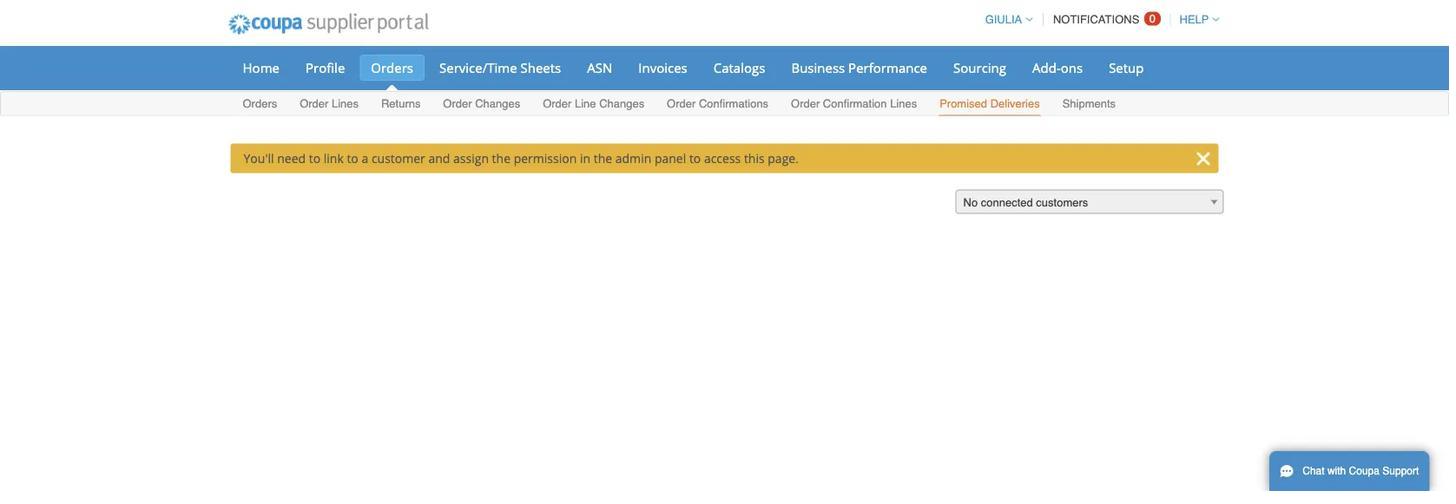 Task type: locate. For each thing, give the bounding box(es) containing it.
0 horizontal spatial orders link
[[242, 93, 278, 116]]

changes
[[475, 97, 520, 110], [599, 97, 644, 110]]

orders for the bottom orders link
[[243, 97, 277, 110]]

returns link
[[380, 93, 422, 116]]

shipments
[[1062, 97, 1116, 110]]

3 order from the left
[[543, 97, 572, 110]]

order for order confirmation lines
[[791, 97, 820, 110]]

profile link
[[294, 55, 356, 81]]

order down service/time
[[443, 97, 472, 110]]

order down the invoices link
[[667, 97, 696, 110]]

business
[[791, 59, 845, 76]]

0 horizontal spatial to
[[309, 150, 320, 167]]

orders link down home link
[[242, 93, 278, 116]]

catalogs
[[713, 59, 765, 76]]

order lines
[[300, 97, 359, 110]]

orders down home link
[[243, 97, 277, 110]]

you'll need to link to a customer and assign the permission in the admin panel to access this page.
[[244, 150, 799, 167]]

lines down performance
[[890, 97, 917, 110]]

5 order from the left
[[791, 97, 820, 110]]

order confirmations
[[667, 97, 769, 110]]

the right assign
[[492, 150, 511, 167]]

1 vertical spatial orders link
[[242, 93, 278, 116]]

1 order from the left
[[300, 97, 329, 110]]

order for order line changes
[[543, 97, 572, 110]]

1 horizontal spatial to
[[347, 150, 358, 167]]

0 horizontal spatial lines
[[332, 97, 359, 110]]

help link
[[1172, 13, 1219, 26]]

chat with coupa support button
[[1269, 451, 1429, 491]]

sheets
[[521, 59, 561, 76]]

order down profile link
[[300, 97, 329, 110]]

1 horizontal spatial lines
[[890, 97, 917, 110]]

sourcing
[[953, 59, 1006, 76]]

2 horizontal spatial to
[[689, 150, 701, 167]]

to right panel
[[689, 150, 701, 167]]

no connected customers
[[963, 196, 1088, 209]]

performance
[[848, 59, 927, 76]]

add-ons
[[1032, 59, 1083, 76]]

add-ons link
[[1021, 55, 1094, 81]]

lines down profile link
[[332, 97, 359, 110]]

order lines link
[[299, 93, 359, 116]]

1 horizontal spatial orders link
[[360, 55, 425, 81]]

promised deliveries link
[[939, 93, 1041, 116]]

orders
[[371, 59, 413, 76], [243, 97, 277, 110]]

coupa supplier portal image
[[217, 3, 440, 46]]

chat
[[1303, 465, 1325, 478]]

0 horizontal spatial changes
[[475, 97, 520, 110]]

order left the line
[[543, 97, 572, 110]]

2 order from the left
[[443, 97, 472, 110]]

invoices link
[[627, 55, 699, 81]]

in
[[580, 150, 590, 167]]

to left link
[[309, 150, 320, 167]]

0 horizontal spatial the
[[492, 150, 511, 167]]

promised
[[940, 97, 987, 110]]

1 horizontal spatial the
[[594, 150, 612, 167]]

connected
[[981, 196, 1033, 209]]

order
[[300, 97, 329, 110], [443, 97, 472, 110], [543, 97, 572, 110], [667, 97, 696, 110], [791, 97, 820, 110]]

order for order changes
[[443, 97, 472, 110]]

1 horizontal spatial changes
[[599, 97, 644, 110]]

0 horizontal spatial orders
[[243, 97, 277, 110]]

1 horizontal spatial orders
[[371, 59, 413, 76]]

lines
[[332, 97, 359, 110], [890, 97, 917, 110]]

order confirmation lines
[[791, 97, 917, 110]]

order down the business
[[791, 97, 820, 110]]

service/time
[[439, 59, 517, 76]]

returns
[[381, 97, 421, 110]]

the right in
[[594, 150, 612, 167]]

4 order from the left
[[667, 97, 696, 110]]

need
[[277, 150, 306, 167]]

support
[[1383, 465, 1419, 478]]

setup link
[[1098, 55, 1155, 81]]

to left a
[[347, 150, 358, 167]]

changes right the line
[[599, 97, 644, 110]]

service/time sheets
[[439, 59, 561, 76]]

no
[[963, 196, 978, 209]]

0 vertical spatial orders
[[371, 59, 413, 76]]

customers
[[1036, 196, 1088, 209]]

the
[[492, 150, 511, 167], [594, 150, 612, 167]]

changes down service/time sheets link
[[475, 97, 520, 110]]

a
[[362, 150, 368, 167]]

1 vertical spatial orders
[[243, 97, 277, 110]]

business performance
[[791, 59, 927, 76]]

orders link up returns
[[360, 55, 425, 81]]

coupa
[[1349, 465, 1380, 478]]

order line changes
[[543, 97, 644, 110]]

sourcing link
[[942, 55, 1018, 81]]

promised deliveries
[[940, 97, 1040, 110]]

navigation
[[977, 3, 1219, 36]]

admin
[[615, 150, 651, 167]]

orders up returns
[[371, 59, 413, 76]]

orders link
[[360, 55, 425, 81], [242, 93, 278, 116]]

to
[[309, 150, 320, 167], [347, 150, 358, 167], [689, 150, 701, 167]]

invoices
[[638, 59, 687, 76]]



Task type: describe. For each thing, give the bounding box(es) containing it.
confirmation
[[823, 97, 887, 110]]

order for order confirmations
[[667, 97, 696, 110]]

navigation containing notifications 0
[[977, 3, 1219, 36]]

setup
[[1109, 59, 1144, 76]]

home link
[[231, 55, 291, 81]]

asn
[[587, 59, 612, 76]]

order line changes link
[[542, 93, 645, 116]]

2 lines from the left
[[890, 97, 917, 110]]

No connected customers field
[[956, 190, 1224, 215]]

you'll
[[244, 150, 274, 167]]

order confirmation lines link
[[790, 93, 918, 116]]

add-
[[1032, 59, 1061, 76]]

2 the from the left
[[594, 150, 612, 167]]

help
[[1180, 13, 1209, 26]]

0 vertical spatial orders link
[[360, 55, 425, 81]]

1 the from the left
[[492, 150, 511, 167]]

profile
[[306, 59, 345, 76]]

service/time sheets link
[[428, 55, 572, 81]]

access
[[704, 150, 741, 167]]

panel
[[655, 150, 686, 167]]

catalogs link
[[702, 55, 777, 81]]

2 changes from the left
[[599, 97, 644, 110]]

order for order lines
[[300, 97, 329, 110]]

asn link
[[576, 55, 624, 81]]

with
[[1327, 465, 1346, 478]]

line
[[575, 97, 596, 110]]

ons
[[1061, 59, 1083, 76]]

order changes link
[[442, 93, 521, 116]]

giulia link
[[977, 13, 1033, 26]]

1 to from the left
[[309, 150, 320, 167]]

notifications 0
[[1053, 12, 1156, 26]]

order changes
[[443, 97, 520, 110]]

business performance link
[[780, 55, 939, 81]]

No connected customers text field
[[956, 191, 1223, 215]]

home
[[243, 59, 280, 76]]

2 to from the left
[[347, 150, 358, 167]]

this
[[744, 150, 765, 167]]

orders for orders link to the top
[[371, 59, 413, 76]]

1 changes from the left
[[475, 97, 520, 110]]

chat with coupa support
[[1303, 465, 1419, 478]]

1 lines from the left
[[332, 97, 359, 110]]

permission
[[514, 150, 577, 167]]

deliveries
[[990, 97, 1040, 110]]

link
[[324, 150, 344, 167]]

0
[[1149, 12, 1156, 25]]

giulia
[[985, 13, 1022, 26]]

order confirmations link
[[666, 93, 769, 116]]

page.
[[768, 150, 799, 167]]

3 to from the left
[[689, 150, 701, 167]]

assign
[[453, 150, 489, 167]]

customer
[[372, 150, 425, 167]]

notifications
[[1053, 13, 1139, 26]]

confirmations
[[699, 97, 769, 110]]

and
[[428, 150, 450, 167]]

shipments link
[[1062, 93, 1117, 116]]



Task type: vqa. For each thing, say whether or not it's contained in the screenshot.
the "Catalogs"
yes



